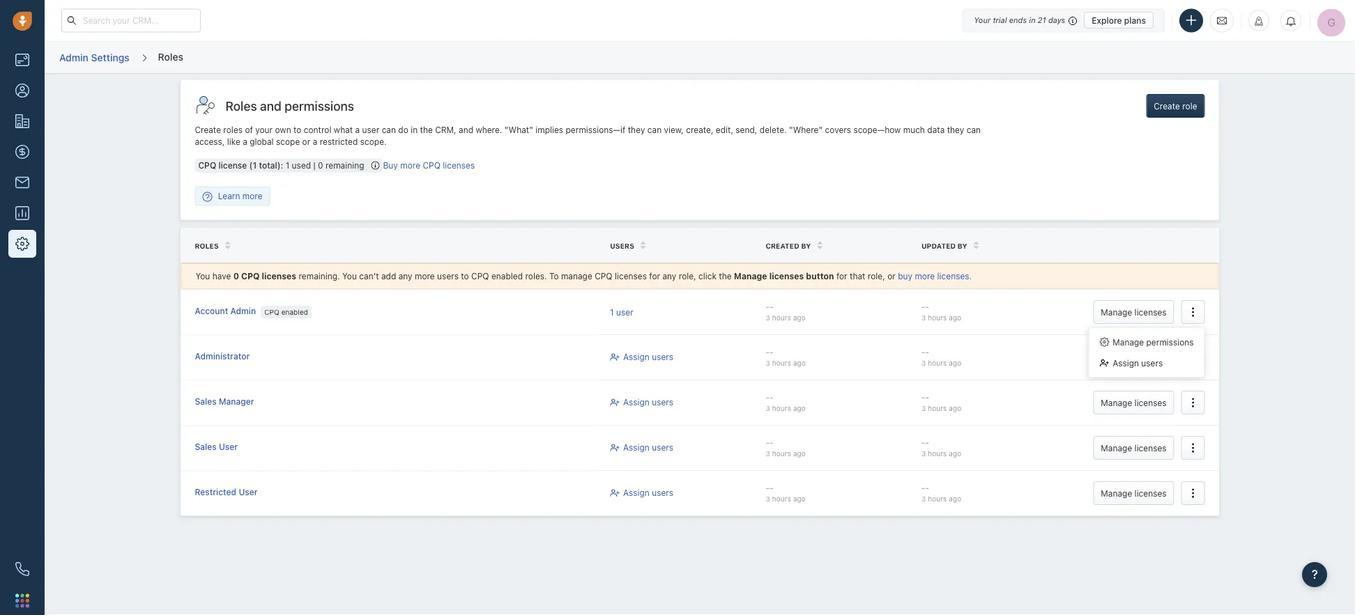 Task type: describe. For each thing, give the bounding box(es) containing it.
1 vertical spatial to
[[461, 271, 469, 281]]

create for create role
[[1154, 101, 1180, 111]]

1 manage licenses button from the top
[[1094, 300, 1175, 324]]

administrator link
[[195, 352, 250, 363]]

manage for manage licenses button for administrator
[[1101, 353, 1133, 363]]

cpq right have
[[241, 271, 260, 281]]

1 free license is available in your account image
[[371, 161, 380, 170]]

cpq left roles.
[[471, 271, 489, 281]]

create roles of your own to control what a user can do in the crm, and where. "what" implies permissions—if they can view, create, edit, send, delete. "where" covers scope—how much data they can access, like a global scope or a restricted scope.
[[195, 125, 981, 147]]

0 vertical spatial and
[[260, 98, 282, 113]]

manager
[[219, 397, 254, 407]]

2 you from the left
[[342, 271, 357, 281]]

that
[[850, 271, 866, 281]]

(1
[[249, 161, 257, 170]]

0 vertical spatial 1
[[286, 161, 290, 170]]

manage licenses button for administrator
[[1094, 346, 1175, 370]]

assign for restricted user
[[623, 488, 650, 498]]

2 they from the left
[[947, 125, 965, 135]]

remaining.
[[299, 271, 340, 281]]

1 vertical spatial user
[[616, 307, 634, 317]]

1 role, from the left
[[679, 271, 696, 281]]

can't
[[359, 271, 379, 281]]

sales for sales user
[[195, 442, 217, 452]]

to
[[549, 271, 559, 281]]

created
[[766, 242, 800, 250]]

assign for administrator
[[623, 352, 650, 362]]

1 horizontal spatial admin
[[230, 306, 256, 316]]

assign users link for sales manager
[[610, 397, 674, 409]]

users
[[610, 242, 635, 250]]

1 user
[[610, 307, 634, 317]]

days
[[1049, 16, 1066, 25]]

much
[[904, 125, 925, 135]]

send,
[[736, 125, 758, 135]]

2 can from the left
[[648, 125, 662, 135]]

users for sales manager
[[652, 398, 674, 407]]

do
[[398, 125, 408, 135]]

trial
[[993, 16, 1007, 25]]

account admin link
[[195, 306, 256, 317]]

admin settings link
[[59, 47, 130, 68]]

assign users for administrator
[[623, 352, 674, 362]]

like
[[227, 137, 240, 147]]

create for create roles of your own to control what a user can do in the crm, and where. "what" implies permissions—if they can view, create, edit, send, delete. "where" covers scope—how much data they can access, like a global scope or a restricted scope.
[[195, 125, 221, 135]]

access,
[[195, 137, 225, 147]]

|
[[313, 161, 316, 170]]

learn
[[218, 191, 240, 201]]

control
[[304, 125, 332, 135]]

learn more link
[[196, 190, 270, 202]]

or inside create roles of your own to control what a user can do in the crm, and where. "what" implies permissions—if they can view, create, edit, send, delete. "where" covers scope—how much data they can access, like a global scope or a restricted scope.
[[302, 137, 310, 147]]

role
[[1183, 101, 1198, 111]]

1 horizontal spatial a
[[313, 137, 317, 147]]

2 horizontal spatial a
[[355, 125, 360, 135]]

create role button
[[1147, 94, 1205, 118]]

by for created by
[[801, 242, 811, 250]]

where.
[[476, 125, 502, 135]]

1 horizontal spatial in
[[1029, 16, 1036, 25]]

permissions—if
[[566, 125, 626, 135]]

the inside create roles of your own to control what a user can do in the crm, and where. "what" implies permissions—if they can view, create, edit, send, delete. "where" covers scope—how much data they can access, like a global scope or a restricted scope.
[[420, 125, 433, 135]]

by for updated by
[[958, 242, 968, 250]]

phone element
[[8, 556, 36, 584]]

assign users for sales manager
[[623, 398, 674, 407]]

own
[[275, 125, 291, 135]]

user for sales user
[[219, 442, 238, 452]]

cpq license (1 total): 1 used | 0 remaining
[[198, 161, 364, 170]]

0 vertical spatial 0
[[318, 161, 323, 170]]

of
[[245, 125, 253, 135]]

remaining
[[326, 161, 364, 170]]

user for restricted user
[[239, 488, 258, 497]]

manage permissions
[[1113, 337, 1194, 347]]

users for restricted user
[[652, 488, 674, 498]]

your
[[974, 16, 991, 25]]

your trial ends in 21 days
[[974, 16, 1066, 25]]

manage for 5th manage licenses button from the bottom of the page
[[1101, 307, 1133, 317]]

2 role, from the left
[[868, 271, 885, 281]]

data
[[928, 125, 945, 135]]

updated
[[922, 242, 956, 250]]

1 vertical spatial roles
[[226, 98, 257, 113]]

total):
[[259, 161, 283, 170]]

settings
[[91, 51, 129, 63]]

1 for from the left
[[649, 271, 660, 281]]

view,
[[664, 125, 684, 135]]

manage licenses for sales manager
[[1101, 398, 1167, 408]]

1 can from the left
[[382, 125, 396, 135]]

updated by
[[922, 242, 968, 250]]

account
[[195, 306, 228, 316]]

click
[[699, 271, 717, 281]]

used
[[292, 161, 311, 170]]

created by
[[766, 242, 811, 250]]

21
[[1038, 16, 1046, 25]]

assign users link for sales user
[[610, 442, 674, 454]]

admin settings
[[59, 51, 129, 63]]

explore plans
[[1092, 15, 1146, 25]]

create role
[[1154, 101, 1198, 111]]

cpq right account admin link
[[264, 308, 279, 316]]

have
[[212, 271, 231, 281]]

buy
[[383, 161, 398, 170]]

0 horizontal spatial roles
[[158, 51, 183, 62]]

1 horizontal spatial enabled
[[492, 271, 523, 281]]

cpq enabled
[[264, 308, 308, 316]]

users for administrator
[[652, 352, 674, 362]]

what's new image
[[1254, 16, 1264, 26]]

1 vertical spatial or
[[888, 271, 896, 281]]

restricted
[[320, 137, 358, 147]]

restricted user
[[195, 488, 258, 497]]

0 horizontal spatial a
[[243, 137, 247, 147]]

manage
[[561, 271, 593, 281]]

cpq down the crm,
[[423, 161, 441, 170]]

send email image
[[1217, 15, 1227, 26]]

sales user
[[195, 442, 238, 452]]

assign users link for restricted user
[[610, 487, 674, 499]]

create,
[[686, 125, 714, 135]]

your
[[255, 125, 273, 135]]



Task type: vqa. For each thing, say whether or not it's contained in the screenshot.
your
yes



Task type: locate. For each thing, give the bounding box(es) containing it.
user
[[219, 442, 238, 452], [239, 488, 258, 497]]

assign users for restricted user
[[623, 488, 674, 498]]

scope.
[[360, 137, 387, 147]]

hours
[[772, 314, 791, 322], [928, 314, 947, 322], [772, 359, 791, 367], [928, 359, 947, 367], [772, 405, 791, 413], [928, 405, 947, 413], [772, 450, 791, 458], [928, 450, 947, 458], [772, 495, 791, 503], [928, 495, 947, 503]]

for left that
[[837, 271, 848, 281]]

the
[[420, 125, 433, 135], [719, 271, 732, 281]]

manage licenses button for sales manager
[[1094, 391, 1175, 415]]

manage for manage licenses button corresponding to sales user
[[1101, 443, 1133, 453]]

manage licenses button for sales user
[[1094, 436, 1175, 460]]

manage for sales manager manage licenses button
[[1101, 398, 1133, 408]]

to inside create roles of your own to control what a user can do in the crm, and where. "what" implies permissions—if they can view, create, edit, send, delete. "where" covers scope—how much data they can access, like a global scope or a restricted scope.
[[294, 125, 302, 135]]

or down control on the top
[[302, 137, 310, 147]]

0 right have
[[233, 271, 239, 281]]

1 manage licenses from the top
[[1101, 307, 1167, 317]]

manage
[[734, 271, 767, 281], [1101, 307, 1133, 317], [1113, 337, 1144, 347], [1101, 353, 1133, 363], [1101, 398, 1133, 408], [1101, 443, 1133, 453], [1101, 489, 1133, 499]]

manage licenses button for restricted user
[[1094, 482, 1175, 505]]

0 vertical spatial or
[[302, 137, 310, 147]]

can left view,
[[648, 125, 662, 135]]

buy more cpq licenses link
[[383, 161, 475, 170]]

manage licenses for sales user
[[1101, 443, 1167, 453]]

3 manage licenses button from the top
[[1094, 391, 1175, 415]]

0 horizontal spatial can
[[382, 125, 396, 135]]

in inside create roles of your own to control what a user can do in the crm, and where. "what" implies permissions—if they can view, create, edit, send, delete. "where" covers scope—how much data they can access, like a global scope or a restricted scope.
[[411, 125, 418, 135]]

admin left "settings"
[[59, 51, 89, 63]]

any right add
[[399, 271, 413, 281]]

0 vertical spatial enabled
[[492, 271, 523, 281]]

global
[[250, 137, 274, 147]]

admin
[[59, 51, 89, 63], [230, 306, 256, 316]]

in left 21
[[1029, 16, 1036, 25]]

by
[[801, 242, 811, 250], [958, 242, 968, 250]]

2 horizontal spatial can
[[967, 125, 981, 135]]

1 vertical spatial enabled
[[281, 308, 308, 316]]

0 horizontal spatial permissions
[[285, 98, 354, 113]]

ago
[[793, 314, 806, 322], [949, 314, 962, 322], [793, 359, 806, 367], [949, 359, 962, 367], [793, 405, 806, 413], [949, 405, 962, 413], [793, 450, 806, 458], [949, 450, 962, 458], [793, 495, 806, 503], [949, 495, 962, 503]]

phone image
[[15, 563, 29, 577]]

manage for restricted user's manage licenses button
[[1101, 489, 1133, 499]]

1 horizontal spatial create
[[1154, 101, 1180, 111]]

role, left click
[[679, 271, 696, 281]]

1 vertical spatial the
[[719, 271, 732, 281]]

freshworks switcher image
[[15, 594, 29, 608]]

assign users link
[[610, 351, 674, 363], [610, 397, 674, 409], [610, 442, 674, 454], [610, 487, 674, 499]]

0 vertical spatial the
[[420, 125, 433, 135]]

user
[[362, 125, 380, 135], [616, 307, 634, 317]]

roles up of
[[226, 98, 257, 113]]

in right do
[[411, 125, 418, 135]]

1 left used
[[286, 161, 290, 170]]

2 sales from the top
[[195, 442, 217, 452]]

a down control on the top
[[313, 137, 317, 147]]

1 assign users link from the top
[[610, 351, 674, 363]]

0 horizontal spatial 1
[[286, 161, 290, 170]]

-- 3 hours ago
[[766, 302, 806, 322], [922, 302, 962, 322], [766, 348, 806, 367], [922, 348, 962, 367], [766, 393, 806, 413], [922, 393, 962, 413], [766, 438, 806, 458], [922, 438, 962, 458], [766, 484, 806, 503], [922, 484, 962, 503]]

assign for sales user
[[623, 443, 650, 453]]

enabled
[[492, 271, 523, 281], [281, 308, 308, 316]]

manage licenses
[[1101, 307, 1167, 317], [1101, 353, 1167, 363], [1101, 398, 1167, 408], [1101, 443, 1167, 453], [1101, 489, 1167, 499]]

4 manage licenses button from the top
[[1094, 436, 1175, 460]]

1 vertical spatial 1
[[610, 307, 614, 317]]

users
[[437, 271, 459, 281], [652, 352, 674, 362], [1142, 358, 1163, 368], [652, 398, 674, 407], [652, 443, 674, 453], [652, 488, 674, 498]]

1 vertical spatial create
[[195, 125, 221, 135]]

by right 'updated'
[[958, 242, 968, 250]]

create inside create role 'button'
[[1154, 101, 1180, 111]]

5 manage licenses button from the top
[[1094, 482, 1175, 505]]

roles.
[[525, 271, 547, 281]]

1 vertical spatial in
[[411, 125, 418, 135]]

Search your CRM... text field
[[61, 9, 201, 32]]

1 horizontal spatial can
[[648, 125, 662, 135]]

0 horizontal spatial by
[[801, 242, 811, 250]]

implies
[[536, 125, 564, 135]]

role,
[[679, 271, 696, 281], [868, 271, 885, 281]]

buy more licenses. link
[[898, 271, 972, 281]]

3 manage licenses from the top
[[1101, 398, 1167, 408]]

1 horizontal spatial 1
[[610, 307, 614, 317]]

1
[[286, 161, 290, 170], [610, 307, 614, 317]]

0 horizontal spatial to
[[294, 125, 302, 135]]

1 horizontal spatial user
[[239, 488, 258, 497]]

1 horizontal spatial for
[[837, 271, 848, 281]]

1 horizontal spatial by
[[958, 242, 968, 250]]

cpq right manage
[[595, 271, 613, 281]]

permissions
[[285, 98, 354, 113], [1147, 337, 1194, 347]]

manage licenses for administrator
[[1101, 353, 1167, 363]]

5 manage licenses from the top
[[1101, 489, 1167, 499]]

1 vertical spatial and
[[459, 125, 473, 135]]

covers
[[825, 125, 851, 135]]

learn more
[[218, 191, 263, 201]]

the right click
[[719, 271, 732, 281]]

buy
[[898, 271, 913, 281]]

0 horizontal spatial role,
[[679, 271, 696, 281]]

0 vertical spatial in
[[1029, 16, 1036, 25]]

1 vertical spatial admin
[[230, 306, 256, 316]]

"where"
[[789, 125, 823, 135]]

sales for sales manager
[[195, 397, 217, 407]]

enabled down remaining.
[[281, 308, 308, 316]]

0 vertical spatial sales
[[195, 397, 217, 407]]

sales inside "sales manager" link
[[195, 397, 217, 407]]

user down you have 0 cpq licenses remaining. you can't add any more users to cpq enabled roles. to manage cpq licenses for any role, click the manage licenses button for that role, or buy more licenses.
[[616, 307, 634, 317]]

0 horizontal spatial enabled
[[281, 308, 308, 316]]

0 vertical spatial permissions
[[285, 98, 354, 113]]

"what"
[[505, 125, 533, 135]]

roles up have
[[195, 242, 219, 250]]

user down "sales manager" link
[[219, 442, 238, 452]]

0 horizontal spatial create
[[195, 125, 221, 135]]

1 horizontal spatial they
[[947, 125, 965, 135]]

delete.
[[760, 125, 787, 135]]

sales up restricted
[[195, 442, 217, 452]]

1 horizontal spatial or
[[888, 271, 896, 281]]

1 horizontal spatial any
[[663, 271, 677, 281]]

roles down search your crm... text field
[[158, 51, 183, 62]]

0 horizontal spatial admin
[[59, 51, 89, 63]]

by right the created
[[801, 242, 811, 250]]

for left click
[[649, 271, 660, 281]]

2 for from the left
[[837, 271, 848, 281]]

2 vertical spatial roles
[[195, 242, 219, 250]]

sales
[[195, 397, 217, 407], [195, 442, 217, 452]]

0 vertical spatial user
[[219, 442, 238, 452]]

0 horizontal spatial or
[[302, 137, 310, 147]]

user inside restricted user link
[[239, 488, 258, 497]]

buy more cpq licenses
[[383, 161, 475, 170]]

they left view,
[[628, 125, 645, 135]]

1 vertical spatial sales
[[195, 442, 217, 452]]

can left do
[[382, 125, 396, 135]]

and
[[260, 98, 282, 113], [459, 125, 473, 135]]

user inside create roles of your own to control what a user can do in the crm, and where. "what" implies permissions—if they can view, create, edit, send, delete. "where" covers scope—how much data they can access, like a global scope or a restricted scope.
[[362, 125, 380, 135]]

enabled left roles.
[[492, 271, 523, 281]]

sales manager
[[195, 397, 254, 407]]

or left buy
[[888, 271, 896, 281]]

any
[[399, 271, 413, 281], [663, 271, 677, 281]]

can
[[382, 125, 396, 135], [648, 125, 662, 135], [967, 125, 981, 135]]

crm,
[[435, 125, 456, 135]]

ends
[[1009, 16, 1027, 25]]

3 assign users link from the top
[[610, 442, 674, 454]]

0
[[318, 161, 323, 170], [233, 271, 239, 281]]

you
[[196, 271, 210, 281], [342, 271, 357, 281]]

a right what
[[355, 125, 360, 135]]

a right like on the top left of the page
[[243, 137, 247, 147]]

0 horizontal spatial for
[[649, 271, 660, 281]]

the left the crm,
[[420, 125, 433, 135]]

1 vertical spatial 0
[[233, 271, 239, 281]]

create left role at right
[[1154, 101, 1180, 111]]

for
[[649, 271, 660, 281], [837, 271, 848, 281]]

create
[[1154, 101, 1180, 111], [195, 125, 221, 135]]

scope—how
[[854, 125, 901, 135]]

1 horizontal spatial you
[[342, 271, 357, 281]]

1 sales from the top
[[195, 397, 217, 407]]

any left click
[[663, 271, 677, 281]]

0 horizontal spatial and
[[260, 98, 282, 113]]

2 assign users link from the top
[[610, 397, 674, 409]]

1 you from the left
[[196, 271, 210, 281]]

administrator
[[195, 352, 250, 361]]

sales manager link
[[195, 397, 254, 408]]

1 they from the left
[[628, 125, 645, 135]]

1 horizontal spatial to
[[461, 271, 469, 281]]

scope
[[276, 137, 300, 147]]

and inside create roles of your own to control what a user can do in the crm, and where. "what" implies permissions—if they can view, create, edit, send, delete. "where" covers scope—how much data they can access, like a global scope or a restricted scope.
[[459, 125, 473, 135]]

0 vertical spatial admin
[[59, 51, 89, 63]]

assign users for sales user
[[623, 443, 674, 453]]

2 manage licenses button from the top
[[1094, 346, 1175, 370]]

and right the crm,
[[459, 125, 473, 135]]

more
[[400, 161, 421, 170], [243, 191, 263, 201], [415, 271, 435, 281], [915, 271, 935, 281]]

sales user link
[[195, 442, 238, 453]]

licenses
[[443, 161, 475, 170], [262, 271, 296, 281], [615, 271, 647, 281], [770, 271, 804, 281], [1135, 307, 1167, 317], [1135, 353, 1167, 363], [1135, 398, 1167, 408], [1135, 443, 1167, 453], [1135, 489, 1167, 499]]

restricted
[[195, 488, 236, 497]]

1 vertical spatial user
[[239, 488, 258, 497]]

create inside create roles of your own to control what a user can do in the crm, and where. "what" implies permissions—if they can view, create, edit, send, delete. "where" covers scope—how much data they can access, like a global scope or a restricted scope.
[[195, 125, 221, 135]]

1 horizontal spatial user
[[616, 307, 634, 317]]

0 horizontal spatial the
[[420, 125, 433, 135]]

explore
[[1092, 15, 1122, 25]]

restricted user link
[[195, 488, 258, 499]]

user inside the sales user link
[[219, 442, 238, 452]]

explore plans link
[[1084, 12, 1154, 29]]

0 vertical spatial roles
[[158, 51, 183, 62]]

1 vertical spatial permissions
[[1147, 337, 1194, 347]]

0 horizontal spatial user
[[219, 442, 238, 452]]

2 by from the left
[[958, 242, 968, 250]]

assign users
[[623, 352, 674, 362], [1113, 358, 1163, 368], [623, 398, 674, 407], [623, 443, 674, 453], [623, 488, 674, 498]]

4 assign users link from the top
[[610, 487, 674, 499]]

roles
[[223, 125, 243, 135]]

you left have
[[196, 271, 210, 281]]

button
[[806, 271, 834, 281]]

plans
[[1125, 15, 1146, 25]]

2 horizontal spatial roles
[[226, 98, 257, 113]]

roles and permissions
[[226, 98, 354, 113]]

user up scope.
[[362, 125, 380, 135]]

0 horizontal spatial they
[[628, 125, 645, 135]]

0 horizontal spatial in
[[411, 125, 418, 135]]

users for sales user
[[652, 443, 674, 453]]

what
[[334, 125, 353, 135]]

1 horizontal spatial role,
[[868, 271, 885, 281]]

2 manage licenses from the top
[[1101, 353, 1167, 363]]

1 horizontal spatial roles
[[195, 242, 219, 250]]

0 right |
[[318, 161, 323, 170]]

1 horizontal spatial the
[[719, 271, 732, 281]]

license
[[219, 161, 247, 170]]

edit,
[[716, 125, 734, 135]]

manage licenses for restricted user
[[1101, 489, 1167, 499]]

0 vertical spatial create
[[1154, 101, 1180, 111]]

0 vertical spatial to
[[294, 125, 302, 135]]

user right restricted
[[239, 488, 258, 497]]

0 horizontal spatial 0
[[233, 271, 239, 281]]

account admin
[[195, 306, 256, 316]]

assign users link for administrator
[[610, 351, 674, 363]]

roles
[[158, 51, 183, 62], [226, 98, 257, 113], [195, 242, 219, 250]]

2 any from the left
[[663, 271, 677, 281]]

0 horizontal spatial user
[[362, 125, 380, 135]]

0 vertical spatial user
[[362, 125, 380, 135]]

add
[[381, 271, 396, 281]]

1 horizontal spatial 0
[[318, 161, 323, 170]]

create up access,
[[195, 125, 221, 135]]

and up your
[[260, 98, 282, 113]]

licenses.
[[938, 271, 972, 281]]

3 can from the left
[[967, 125, 981, 135]]

you have 0 cpq licenses remaining. you can't add any more users to cpq enabled roles. to manage cpq licenses for any role, click the manage licenses button for that role, or buy more licenses.
[[196, 271, 972, 281]]

can right data
[[967, 125, 981, 135]]

manage licenses button
[[1094, 300, 1175, 324], [1094, 346, 1175, 370], [1094, 391, 1175, 415], [1094, 436, 1175, 460], [1094, 482, 1175, 505]]

0 horizontal spatial any
[[399, 271, 413, 281]]

1 horizontal spatial and
[[459, 125, 473, 135]]

admin right account at the left of page
[[230, 306, 256, 316]]

1 by from the left
[[801, 242, 811, 250]]

they right data
[[947, 125, 965, 135]]

sales left manager at bottom
[[195, 397, 217, 407]]

4 manage licenses from the top
[[1101, 443, 1167, 453]]

0 horizontal spatial you
[[196, 271, 210, 281]]

role, right that
[[868, 271, 885, 281]]

assign for sales manager
[[623, 398, 650, 407]]

1 down you have 0 cpq licenses remaining. you can't add any more users to cpq enabled roles. to manage cpq licenses for any role, click the manage licenses button for that role, or buy more licenses.
[[610, 307, 614, 317]]

1 any from the left
[[399, 271, 413, 281]]

you left can't
[[342, 271, 357, 281]]

1 horizontal spatial permissions
[[1147, 337, 1194, 347]]

cpq down access,
[[198, 161, 216, 170]]



